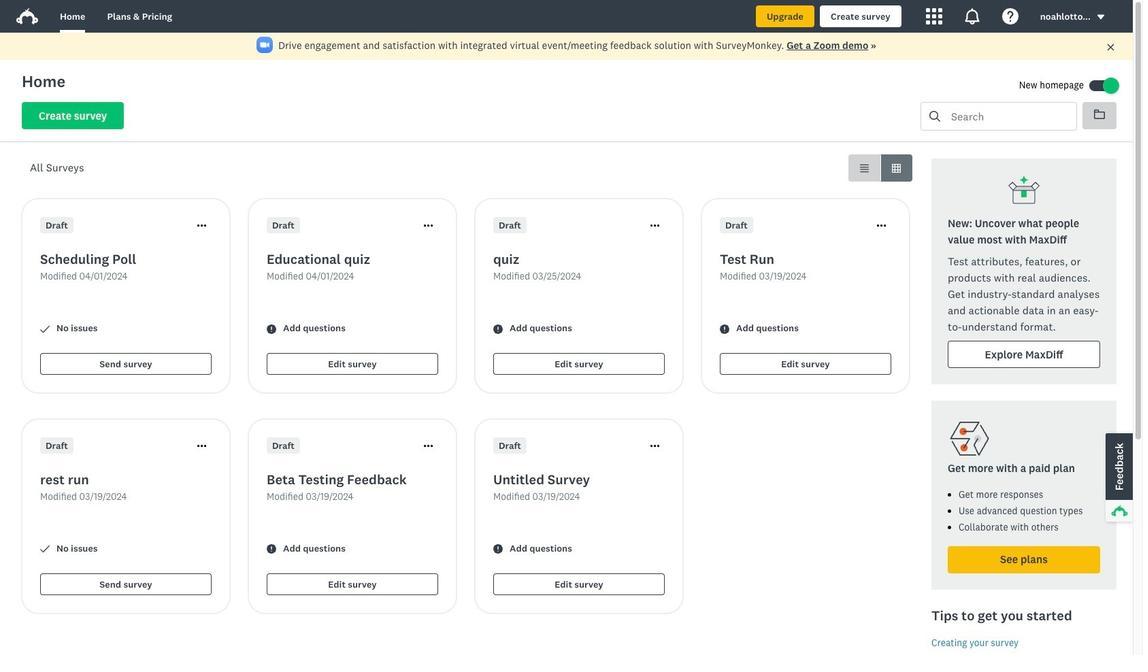 Task type: describe. For each thing, give the bounding box(es) containing it.
notification center icon image
[[965, 8, 981, 25]]

no issues image
[[40, 545, 50, 555]]

help icon image
[[1003, 8, 1019, 25]]

Search text field
[[941, 103, 1077, 130]]

no issues image
[[40, 324, 50, 334]]

1 warning image from the left
[[494, 324, 503, 334]]

2 warning image from the left
[[720, 324, 730, 334]]

response based pricing icon image
[[948, 417, 992, 461]]



Task type: locate. For each thing, give the bounding box(es) containing it.
warning image
[[267, 324, 276, 334], [267, 545, 276, 555], [494, 545, 503, 555]]

2 folders image from the top
[[1095, 110, 1106, 119]]

x image
[[1107, 43, 1116, 52]]

1 folders image from the top
[[1095, 109, 1106, 120]]

2 brand logo image from the top
[[16, 8, 38, 25]]

dropdown arrow icon image
[[1097, 12, 1106, 22], [1098, 15, 1105, 20]]

max diff icon image
[[1008, 175, 1041, 208]]

1 brand logo image from the top
[[16, 5, 38, 27]]

0 horizontal spatial warning image
[[494, 324, 503, 334]]

brand logo image
[[16, 5, 38, 27], [16, 8, 38, 25]]

warning image
[[494, 324, 503, 334], [720, 324, 730, 334]]

search image
[[930, 111, 941, 122], [930, 111, 941, 122]]

folders image
[[1095, 109, 1106, 120], [1095, 110, 1106, 119]]

1 horizontal spatial warning image
[[720, 324, 730, 334]]

products icon image
[[926, 8, 943, 25], [926, 8, 943, 25]]

group
[[849, 155, 913, 182]]



Task type: vqa. For each thing, say whether or not it's contained in the screenshot.
TrustedSite helps keep you safe from identity theft, credit card fraud, spyware, spam, viruses and online scams image at the bottom of the page
no



